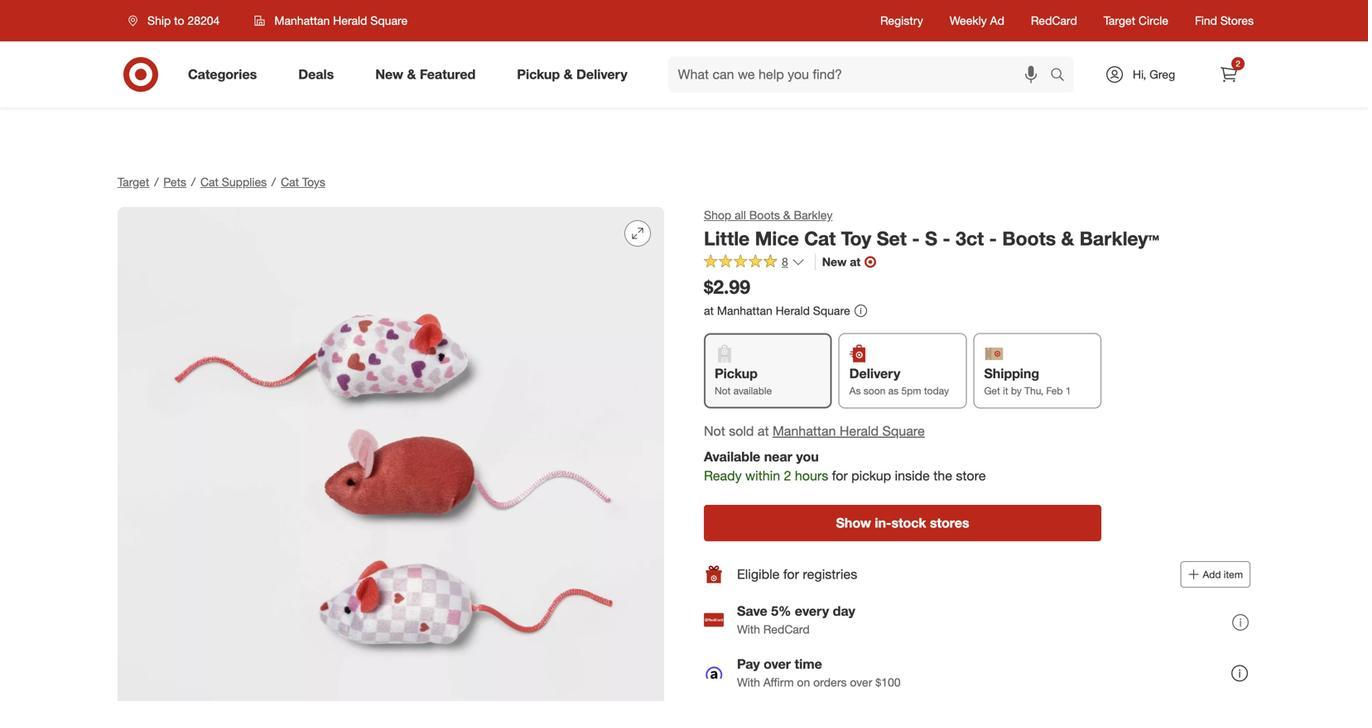 Task type: locate. For each thing, give the bounding box(es) containing it.
0 vertical spatial pickup
[[517, 66, 560, 82]]

redcard up search
[[1031, 13, 1078, 28]]

new at
[[822, 255, 861, 269]]

0 horizontal spatial -
[[912, 227, 920, 250]]

1 vertical spatial with
[[737, 676, 760, 690]]

featured
[[420, 66, 476, 82]]

registry
[[881, 13, 924, 28]]

target inside 'link'
[[1104, 13, 1136, 28]]

0 vertical spatial manhattan
[[275, 13, 330, 28]]

0 horizontal spatial 2
[[784, 468, 792, 484]]

search
[[1043, 68, 1083, 84]]

square up new & featured
[[371, 13, 408, 28]]

2 down stores
[[1236, 58, 1241, 69]]

1 vertical spatial boots
[[1003, 227, 1056, 250]]

2 vertical spatial square
[[883, 423, 925, 440]]

0 horizontal spatial target
[[118, 175, 149, 189]]

pets
[[163, 175, 186, 189]]

0 vertical spatial 2
[[1236, 58, 1241, 69]]

shipping
[[984, 366, 1040, 382]]

at down $2.99
[[704, 304, 714, 318]]

square down 5pm
[[883, 423, 925, 440]]

0 vertical spatial with
[[737, 623, 760, 637]]

1 vertical spatial redcard
[[764, 623, 810, 637]]

pickup
[[517, 66, 560, 82], [715, 366, 758, 382]]

for right hours
[[832, 468, 848, 484]]

pickup
[[852, 468, 891, 484]]

- left s
[[912, 227, 920, 250]]

stores
[[1221, 13, 1254, 28]]

1 horizontal spatial new
[[822, 255, 847, 269]]

cat down barkley
[[805, 227, 836, 250]]

herald inside dropdown button
[[333, 13, 367, 28]]

for right the eligible
[[784, 567, 799, 583]]

2 horizontal spatial herald
[[840, 423, 879, 440]]

cat left toys
[[281, 175, 299, 189]]

soon
[[864, 385, 886, 397]]

$100
[[876, 676, 901, 690]]

0 horizontal spatial boots
[[749, 208, 780, 222]]

with down the save
[[737, 623, 760, 637]]

1 horizontal spatial 2
[[1236, 58, 1241, 69]]

circle
[[1139, 13, 1169, 28]]

manhattan up deals
[[275, 13, 330, 28]]

on
[[797, 676, 810, 690]]

pickup inside pickup not available
[[715, 366, 758, 382]]

barkley
[[794, 208, 833, 222]]

1 horizontal spatial boots
[[1003, 227, 1056, 250]]

1 vertical spatial 2
[[784, 468, 792, 484]]

herald up deals link
[[333, 13, 367, 28]]

0 horizontal spatial redcard
[[764, 623, 810, 637]]

2 - from the left
[[943, 227, 951, 250]]

over up the "affirm"
[[764, 657, 791, 673]]

new down toy
[[822, 255, 847, 269]]

shop all boots & barkley little mice cat toy set - s - 3ct - boots & barkley™
[[704, 208, 1160, 250]]

What can we help you find? suggestions appear below search field
[[668, 56, 1055, 93]]

at right sold at the right bottom
[[758, 423, 769, 440]]

at down toy
[[850, 255, 861, 269]]

weekly ad link
[[950, 12, 1005, 29]]

find stores link
[[1195, 12, 1254, 29]]

0 vertical spatial herald
[[333, 13, 367, 28]]

2 horizontal spatial at
[[850, 255, 861, 269]]

pets link
[[163, 175, 186, 189]]

1 vertical spatial pickup
[[715, 366, 758, 382]]

all
[[735, 208, 746, 222]]

cat for cat toys
[[281, 175, 299, 189]]

show in-stock stores
[[836, 515, 970, 532]]

target left the pets
[[118, 175, 149, 189]]

0 vertical spatial not
[[715, 385, 731, 397]]

2 vertical spatial at
[[758, 423, 769, 440]]

over left $100
[[850, 676, 873, 690]]

2 inside available near you ready within 2 hours for pickup inside the store
[[784, 468, 792, 484]]

delivery inside delivery as soon as 5pm today
[[850, 366, 901, 382]]

show
[[836, 515, 871, 532]]

8
[[782, 255, 788, 269]]

2 horizontal spatial square
[[883, 423, 925, 440]]

0 vertical spatial new
[[375, 66, 403, 82]]

you
[[796, 449, 819, 465]]

new for new at
[[822, 255, 847, 269]]

deals
[[298, 66, 334, 82]]

1 horizontal spatial square
[[813, 304, 851, 318]]

show in-stock stores button
[[704, 505, 1102, 542]]

1 vertical spatial at
[[704, 304, 714, 318]]

target left circle
[[1104, 13, 1136, 28]]

0 vertical spatial over
[[764, 657, 791, 673]]

2 with from the top
[[737, 676, 760, 690]]

the
[[934, 468, 953, 484]]

categories
[[188, 66, 257, 82]]

- right s
[[943, 227, 951, 250]]

1 vertical spatial herald
[[776, 304, 810, 318]]

supplies
[[222, 175, 267, 189]]

save
[[737, 604, 768, 620]]

not left available
[[715, 385, 731, 397]]

with
[[737, 623, 760, 637], [737, 676, 760, 690]]

greg
[[1150, 67, 1176, 82]]

boots right the "3ct"
[[1003, 227, 1056, 250]]

0 horizontal spatial delivery
[[577, 66, 628, 82]]

delivery
[[577, 66, 628, 82], [850, 366, 901, 382]]

not
[[715, 385, 731, 397], [704, 423, 726, 440]]

delivery as soon as 5pm today
[[850, 366, 949, 397]]

1 horizontal spatial redcard
[[1031, 13, 1078, 28]]

not sold at manhattan herald square
[[704, 423, 925, 440]]

herald up available near you ready within 2 hours for pickup inside the store
[[840, 423, 879, 440]]

1 horizontal spatial -
[[943, 227, 951, 250]]

2 down near
[[784, 468, 792, 484]]

$2.99
[[704, 276, 751, 299]]

available
[[734, 385, 772, 397]]

1 horizontal spatial delivery
[[850, 366, 901, 382]]

manhattan up you
[[773, 423, 836, 440]]

1 vertical spatial manhattan
[[717, 304, 773, 318]]

time
[[795, 657, 822, 673]]

0 vertical spatial square
[[371, 13, 408, 28]]

0 vertical spatial boots
[[749, 208, 780, 222]]

1 vertical spatial square
[[813, 304, 851, 318]]

not left sold at the right bottom
[[704, 423, 726, 440]]

pickup inside pickup & delivery link
[[517, 66, 560, 82]]

ship to 28204 button
[[118, 6, 237, 36]]

deals link
[[284, 56, 355, 93]]

cat inside shop all boots & barkley little mice cat toy set - s - 3ct - boots & barkley™
[[805, 227, 836, 250]]

available near you ready within 2 hours for pickup inside the store
[[704, 449, 986, 484]]

0 vertical spatial redcard
[[1031, 13, 1078, 28]]

search button
[[1043, 56, 1083, 96]]

redcard down 5%
[[764, 623, 810, 637]]

manhattan down $2.99
[[717, 304, 773, 318]]

1 horizontal spatial cat
[[281, 175, 299, 189]]

0 horizontal spatial cat
[[201, 175, 219, 189]]

0 horizontal spatial new
[[375, 66, 403, 82]]

0 vertical spatial at
[[850, 255, 861, 269]]

s
[[925, 227, 938, 250]]

2 inside 'link'
[[1236, 58, 1241, 69]]

5%
[[771, 604, 791, 620]]

little
[[704, 227, 750, 250]]

0 horizontal spatial for
[[784, 567, 799, 583]]

redcard
[[1031, 13, 1078, 28], [764, 623, 810, 637]]

1 vertical spatial target
[[118, 175, 149, 189]]

target circle link
[[1104, 12, 1169, 29]]

1 horizontal spatial for
[[832, 468, 848, 484]]

cat right the pets
[[201, 175, 219, 189]]

cat supplies link
[[201, 175, 267, 189]]

0 horizontal spatial pickup
[[517, 66, 560, 82]]

shipping get it by thu, feb 1
[[984, 366, 1072, 397]]

2 horizontal spatial -
[[990, 227, 997, 250]]

ship
[[147, 13, 171, 28]]

sold
[[729, 423, 754, 440]]

at
[[850, 255, 861, 269], [704, 304, 714, 318], [758, 423, 769, 440]]

available
[[704, 449, 761, 465]]

manhattan herald square button
[[244, 6, 419, 36]]

1 vertical spatial new
[[822, 255, 847, 269]]

as
[[889, 385, 899, 397]]

target for target circle
[[1104, 13, 1136, 28]]

1 horizontal spatial over
[[850, 676, 873, 690]]

at manhattan herald square
[[704, 304, 851, 318]]

1 vertical spatial delivery
[[850, 366, 901, 382]]

with down pay
[[737, 676, 760, 690]]

2 vertical spatial manhattan
[[773, 423, 836, 440]]

1 horizontal spatial pickup
[[715, 366, 758, 382]]

pay
[[737, 657, 760, 673]]

0 vertical spatial for
[[832, 468, 848, 484]]

0 horizontal spatial square
[[371, 13, 408, 28]]

over
[[764, 657, 791, 673], [850, 676, 873, 690]]

1 horizontal spatial herald
[[776, 304, 810, 318]]

- right the "3ct"
[[990, 227, 997, 250]]

in-
[[875, 515, 892, 532]]

for
[[832, 468, 848, 484], [784, 567, 799, 583]]

1 horizontal spatial at
[[758, 423, 769, 440]]

3ct
[[956, 227, 984, 250]]

new left featured
[[375, 66, 403, 82]]

0 vertical spatial target
[[1104, 13, 1136, 28]]

boots right all at the right of page
[[749, 208, 780, 222]]

target
[[1104, 13, 1136, 28], [118, 175, 149, 189]]

new
[[375, 66, 403, 82], [822, 255, 847, 269]]

square down new at
[[813, 304, 851, 318]]

new & featured link
[[361, 56, 496, 93]]

1 horizontal spatial target
[[1104, 13, 1136, 28]]

2 horizontal spatial cat
[[805, 227, 836, 250]]

0 horizontal spatial herald
[[333, 13, 367, 28]]

add item button
[[1181, 562, 1251, 588]]

herald down 8
[[776, 304, 810, 318]]

1 vertical spatial for
[[784, 567, 799, 583]]

1 with from the top
[[737, 623, 760, 637]]

square
[[371, 13, 408, 28], [813, 304, 851, 318], [883, 423, 925, 440]]

orders
[[814, 676, 847, 690]]

find stores
[[1195, 13, 1254, 28]]

pickup for not
[[715, 366, 758, 382]]



Task type: vqa. For each thing, say whether or not it's contained in the screenshot.
SQUARE to the left
yes



Task type: describe. For each thing, give the bounding box(es) containing it.
stores
[[930, 515, 970, 532]]

stock
[[892, 515, 927, 532]]

ship to 28204
[[147, 13, 220, 28]]

square inside dropdown button
[[371, 13, 408, 28]]

manhattan herald square button
[[773, 422, 925, 441]]

categories link
[[174, 56, 278, 93]]

1 vertical spatial not
[[704, 423, 726, 440]]

affirm
[[764, 676, 794, 690]]

pickup for &
[[517, 66, 560, 82]]

little mice cat toy set - s - 3ct - boots &#38; barkley&#8482;, 1 of 6 image
[[118, 207, 664, 702]]

0 horizontal spatial at
[[704, 304, 714, 318]]

eligible for registries
[[737, 567, 858, 583]]

day
[[833, 604, 856, 620]]

2 vertical spatial herald
[[840, 423, 879, 440]]

feb
[[1047, 385, 1063, 397]]

set
[[877, 227, 907, 250]]

cat supplies
[[201, 175, 267, 189]]

with inside pay over time with affirm on orders over $100
[[737, 676, 760, 690]]

target for target link
[[118, 175, 149, 189]]

it
[[1003, 385, 1009, 397]]

pickup & delivery link
[[503, 56, 648, 93]]

2 link
[[1211, 56, 1248, 93]]

28204
[[188, 13, 220, 28]]

8 link
[[704, 254, 805, 273]]

barkley™
[[1080, 227, 1160, 250]]

inside
[[895, 468, 930, 484]]

hi, greg
[[1133, 67, 1176, 82]]

3 - from the left
[[990, 227, 997, 250]]

by
[[1011, 385, 1022, 397]]

redcard inside save 5% every day with redcard
[[764, 623, 810, 637]]

1 - from the left
[[912, 227, 920, 250]]

1 vertical spatial over
[[850, 676, 873, 690]]

new for new & featured
[[375, 66, 403, 82]]

ready
[[704, 468, 742, 484]]

item
[[1224, 569, 1243, 581]]

not inside pickup not available
[[715, 385, 731, 397]]

thu,
[[1025, 385, 1044, 397]]

for inside available near you ready within 2 hours for pickup inside the store
[[832, 468, 848, 484]]

find
[[1195, 13, 1218, 28]]

redcard link
[[1031, 12, 1078, 29]]

with inside save 5% every day with redcard
[[737, 623, 760, 637]]

get
[[984, 385, 1001, 397]]

ad
[[990, 13, 1005, 28]]

within
[[746, 468, 780, 484]]

pay over time with affirm on orders over $100
[[737, 657, 901, 690]]

eligible
[[737, 567, 780, 583]]

every
[[795, 604, 829, 620]]

store
[[956, 468, 986, 484]]

today
[[924, 385, 949, 397]]

add
[[1203, 569, 1221, 581]]

0 vertical spatial delivery
[[577, 66, 628, 82]]

cat toys link
[[281, 175, 325, 189]]

cat toys
[[281, 175, 325, 189]]

toys
[[302, 175, 325, 189]]

shop
[[704, 208, 732, 222]]

target link
[[118, 175, 149, 189]]

registries
[[803, 567, 858, 583]]

0 horizontal spatial over
[[764, 657, 791, 673]]

as
[[850, 385, 861, 397]]

near
[[764, 449, 793, 465]]

save 5% every day with redcard
[[737, 604, 856, 637]]

new & featured
[[375, 66, 476, 82]]

pickup & delivery
[[517, 66, 628, 82]]

hours
[[795, 468, 829, 484]]

cat for cat supplies
[[201, 175, 219, 189]]

manhattan inside manhattan herald square dropdown button
[[275, 13, 330, 28]]

weekly
[[950, 13, 987, 28]]

toy
[[841, 227, 872, 250]]

pickup not available
[[715, 366, 772, 397]]

mice
[[755, 227, 799, 250]]

manhattan herald square
[[275, 13, 408, 28]]

add item
[[1203, 569, 1243, 581]]

to
[[174, 13, 184, 28]]

target circle
[[1104, 13, 1169, 28]]

registry link
[[881, 12, 924, 29]]



